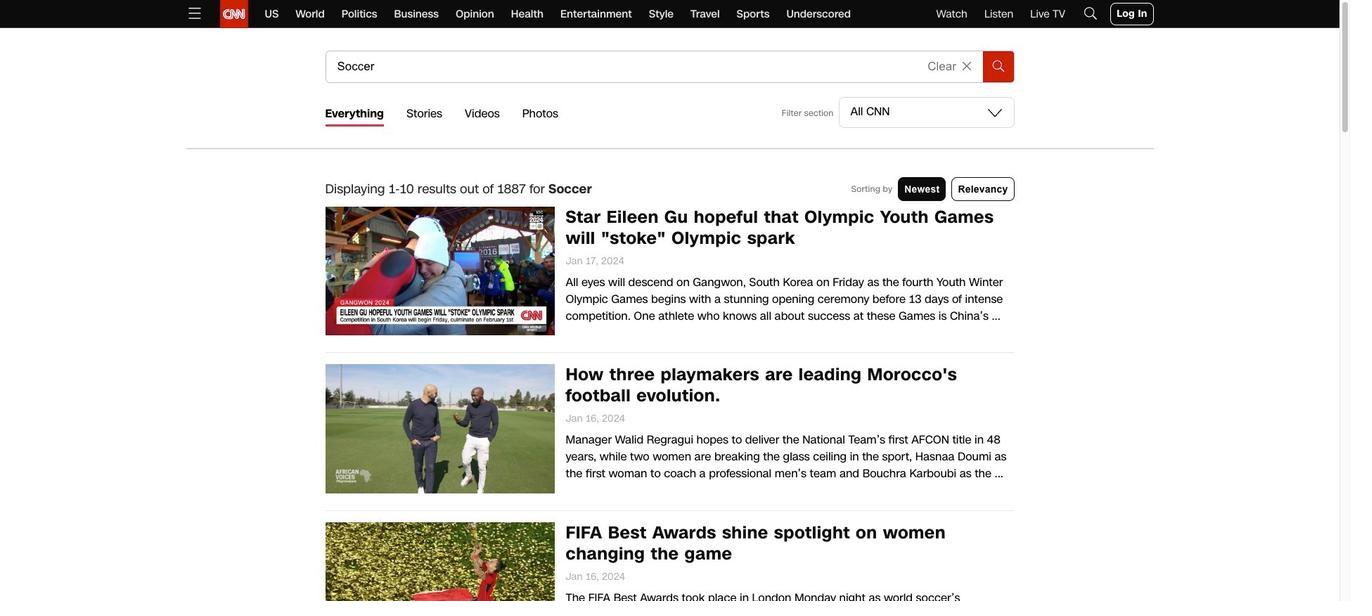 Task type: vqa. For each thing, say whether or not it's contained in the screenshot.
ui add 2 icon
yes



Task type: describe. For each thing, give the bounding box(es) containing it.
ui add 2 image
[[956, 55, 978, 77]]



Task type: locate. For each thing, give the bounding box(es) containing it.
search image
[[989, 55, 1008, 74]]

None text field
[[326, 51, 916, 82]]

open menu icon image
[[186, 5, 203, 21]]

search icon image
[[1083, 5, 1100, 21]]



